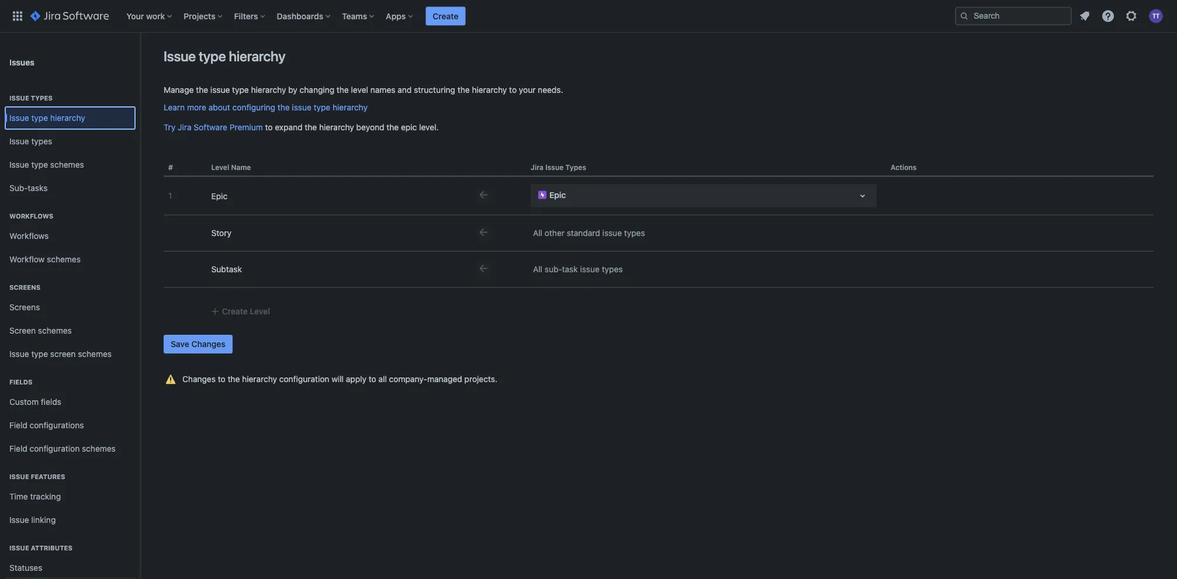 Task type: describe. For each thing, give the bounding box(es) containing it.
type up tasks
[[31, 160, 48, 170]]

actions
[[891, 163, 917, 171]]

0 horizontal spatial jira
[[178, 122, 192, 132]]

will
[[332, 374, 344, 384]]

field configuration schemes link
[[5, 437, 136, 461]]

workflow schemes link
[[5, 248, 136, 271]]

the down by
[[278, 103, 290, 112]]

configuring
[[232, 103, 275, 112]]

software
[[194, 122, 227, 132]]

fields group
[[5, 366, 136, 464]]

projects
[[184, 11, 215, 21]]

screen schemes link
[[5, 319, 136, 343]]

0 vertical spatial configuration
[[279, 374, 329, 384]]

custom
[[9, 397, 39, 407]]

schemes inside workflows group
[[47, 255, 81, 264]]

other
[[545, 228, 565, 238]]

task
[[562, 264, 578, 274]]

expand
[[275, 122, 303, 132]]

about
[[209, 103, 230, 112]]

hierarchy inside issue types group
[[50, 113, 85, 123]]

dashboards
[[277, 11, 323, 21]]

your work
[[126, 11, 165, 21]]

attributes
[[31, 544, 72, 552]]

create level button
[[203, 302, 277, 321]]

all other standard issue types
[[533, 228, 645, 238]]

learn more about configuring the issue type hierarchy
[[164, 103, 368, 112]]

company-
[[389, 374, 427, 384]]

issue for issue type hierarchy link
[[9, 113, 29, 123]]

your
[[126, 11, 144, 21]]

notifications image
[[1078, 9, 1092, 23]]

time
[[9, 492, 28, 502]]

screen
[[50, 349, 76, 359]]

teams button
[[339, 7, 379, 25]]

screens for screens 'link'
[[9, 303, 40, 312]]

1 vertical spatial types
[[566, 163, 586, 171]]

workflows link
[[5, 224, 136, 248]]

issue attributes
[[9, 544, 72, 552]]

primary element
[[7, 0, 955, 32]]

screen
[[9, 326, 36, 336]]

try jira software premium link
[[164, 122, 263, 132]]

issue right standard
[[602, 228, 622, 238]]

projects button
[[180, 7, 227, 25]]

epic
[[401, 122, 417, 132]]

issue type screen schemes
[[9, 349, 112, 359]]

managed
[[427, 374, 462, 384]]

tracking
[[30, 492, 61, 502]]

premium
[[230, 122, 263, 132]]

issues
[[9, 57, 34, 67]]

issue for 'issue features' group
[[9, 473, 29, 481]]

epic button
[[531, 184, 877, 208]]

issue type hierarchy link
[[5, 106, 136, 130]]

type inside 'screens' group
[[31, 349, 48, 359]]

type down projects popup button
[[199, 48, 226, 64]]

try jira software premium to expand the hierarchy beyond the epic level.
[[164, 122, 439, 132]]

issue features group
[[5, 461, 136, 535]]

all
[[378, 374, 387, 384]]

workflow schemes
[[9, 255, 81, 264]]

#
[[168, 163, 173, 171]]

apply
[[346, 374, 366, 384]]

issue type hierarchy inside issue types group
[[9, 113, 85, 123]]

statuses
[[9, 563, 42, 573]]

time tracking link
[[5, 485, 136, 509]]

beyond
[[356, 122, 384, 132]]

dashboards button
[[273, 7, 335, 25]]

issue linking
[[9, 515, 56, 525]]

1 vertical spatial jira
[[531, 163, 544, 171]]

types inside group
[[31, 94, 53, 102]]

issue for issue types group
[[9, 94, 29, 102]]

names
[[370, 85, 395, 95]]

settings image
[[1125, 9, 1139, 23]]

issue for "issue type screen schemes" link
[[9, 349, 29, 359]]

fields
[[41, 397, 61, 407]]

sub-
[[545, 264, 562, 274]]

0 vertical spatial level
[[211, 163, 229, 171]]

your work button
[[123, 7, 177, 25]]

issue features
[[9, 473, 65, 481]]

by
[[288, 85, 297, 95]]

issue down by
[[292, 103, 311, 112]]

issue right task on the top of page
[[580, 264, 600, 274]]

create button
[[426, 7, 466, 25]]

issue type schemes
[[9, 160, 84, 170]]

statuses link
[[5, 556, 136, 579]]

field configurations link
[[5, 414, 136, 437]]

workflow
[[9, 255, 45, 264]]

create level
[[222, 307, 270, 316]]

schemes inside "fields" group
[[82, 444, 116, 454]]

issue linking link
[[5, 509, 136, 532]]

needs.
[[538, 85, 563, 95]]

name
[[231, 163, 251, 171]]

help image
[[1101, 9, 1115, 23]]

screens link
[[5, 296, 136, 319]]

1 horizontal spatial issue type hierarchy
[[164, 48, 286, 64]]

issue types
[[9, 137, 52, 146]]

schemes right screen
[[78, 349, 112, 359]]

create for create level
[[222, 307, 248, 316]]

projects.
[[464, 374, 497, 384]]

to left all
[[369, 374, 376, 384]]

the left epic
[[387, 122, 399, 132]]

save
[[171, 339, 189, 349]]

type up the configuring
[[232, 85, 249, 95]]

issue type schemes link
[[5, 153, 136, 177]]

workflows group
[[5, 200, 136, 275]]

time tracking
[[9, 492, 61, 502]]

issue types image
[[856, 189, 870, 203]]



Task type: vqa. For each thing, say whether or not it's contained in the screenshot.
Try Jira Software Premium link
yes



Task type: locate. For each thing, give the bounding box(es) containing it.
appswitcher icon image
[[11, 9, 25, 23]]

level inside button
[[250, 307, 270, 316]]

configuration left "will"
[[279, 374, 329, 384]]

0 horizontal spatial configuration
[[30, 444, 80, 454]]

level left name
[[211, 163, 229, 171]]

jira
[[178, 122, 192, 132], [531, 163, 544, 171]]

1 vertical spatial issue type hierarchy
[[9, 113, 85, 123]]

configuration down configurations
[[30, 444, 80, 454]]

0 vertical spatial field
[[9, 421, 27, 430]]

field configurations
[[9, 421, 84, 430]]

all for all other standard issue types
[[533, 228, 542, 238]]

issue type hierarchy down projects popup button
[[164, 48, 286, 64]]

0 horizontal spatial create
[[222, 307, 248, 316]]

field for field configurations
[[9, 421, 27, 430]]

1 vertical spatial all
[[533, 264, 542, 274]]

custom fields
[[9, 397, 61, 407]]

issue up issue type schemes
[[9, 137, 29, 146]]

2 vertical spatial types
[[602, 264, 623, 274]]

0 horizontal spatial level
[[211, 163, 229, 171]]

filters
[[234, 11, 258, 21]]

0 horizontal spatial types
[[31, 137, 52, 146]]

2 screens from the top
[[9, 303, 40, 312]]

work
[[146, 11, 165, 21]]

learn
[[164, 103, 185, 112]]

changes
[[191, 339, 225, 349], [182, 374, 216, 384]]

types for all other standard issue types
[[624, 228, 645, 238]]

workflows for workflows group
[[9, 212, 53, 220]]

1 horizontal spatial jira
[[531, 163, 544, 171]]

issue up 'manage'
[[164, 48, 196, 64]]

1 workflows from the top
[[9, 212, 53, 220]]

issue up statuses
[[9, 544, 29, 552]]

issue up epic in the top of the page
[[545, 163, 564, 171]]

create inside the create button
[[433, 11, 459, 21]]

filters button
[[231, 7, 270, 25]]

teams
[[342, 11, 367, 21]]

schemes inside issue types group
[[50, 160, 84, 170]]

save changes button
[[164, 335, 233, 354]]

custom fields link
[[5, 390, 136, 414]]

screens inside 'link'
[[9, 303, 40, 312]]

1 vertical spatial create
[[222, 307, 248, 316]]

standard
[[567, 228, 600, 238]]

1 field from the top
[[9, 421, 27, 430]]

0 horizontal spatial types
[[31, 94, 53, 102]]

your profile and settings image
[[1149, 9, 1163, 23]]

types right standard
[[624, 228, 645, 238]]

all for all sub-task issue types
[[533, 264, 542, 274]]

field
[[9, 421, 27, 430], [9, 444, 27, 454]]

level.
[[419, 122, 439, 132]]

fields
[[9, 378, 32, 386]]

jira issue types
[[531, 163, 586, 171]]

2 horizontal spatial types
[[624, 228, 645, 238]]

issue
[[164, 48, 196, 64], [9, 94, 29, 102], [9, 113, 29, 123], [9, 137, 29, 146], [9, 160, 29, 170], [545, 163, 564, 171], [9, 349, 29, 359], [9, 473, 29, 481], [9, 515, 29, 525], [9, 544, 29, 552]]

0 vertical spatial all
[[533, 228, 542, 238]]

field up issue features
[[9, 444, 27, 454]]

None text field
[[207, 185, 463, 206], [207, 223, 463, 244], [207, 259, 463, 280], [207, 185, 463, 206], [207, 223, 463, 244], [207, 259, 463, 280]]

screens up screen
[[9, 303, 40, 312]]

types inside group
[[31, 137, 52, 146]]

issue types link
[[5, 130, 136, 153]]

0 vertical spatial screens
[[9, 284, 40, 291]]

1 horizontal spatial types
[[602, 264, 623, 274]]

1 vertical spatial workflows
[[9, 231, 49, 241]]

type down changing
[[314, 103, 330, 112]]

level
[[351, 85, 368, 95]]

workflows down sub-tasks
[[9, 212, 53, 220]]

changes to the hierarchy configuration will apply to all company-managed projects.
[[182, 374, 497, 384]]

level right create image
[[250, 307, 270, 316]]

the left level
[[337, 85, 349, 95]]

structuring
[[414, 85, 455, 95]]

hierarchy
[[229, 48, 286, 64], [251, 85, 286, 95], [472, 85, 507, 95], [333, 103, 368, 112], [50, 113, 85, 123], [319, 122, 354, 132], [242, 374, 277, 384]]

to left expand
[[265, 122, 273, 132]]

sub-
[[9, 183, 28, 193]]

changes inside button
[[191, 339, 225, 349]]

types
[[31, 94, 53, 102], [566, 163, 586, 171]]

screen schemes
[[9, 326, 72, 336]]

types right task on the top of page
[[602, 264, 623, 274]]

changes down save changes button
[[182, 374, 216, 384]]

1
[[168, 191, 172, 200]]

screens group
[[5, 271, 136, 369]]

1 vertical spatial configuration
[[30, 444, 80, 454]]

apps button
[[382, 7, 418, 25]]

tasks
[[28, 183, 48, 193]]

issue up about
[[210, 85, 230, 95]]

to left your
[[509, 85, 517, 95]]

configurations
[[30, 421, 84, 430]]

issue down time on the left
[[9, 515, 29, 525]]

issue for issue type schemes link
[[9, 160, 29, 170]]

1 horizontal spatial level
[[250, 307, 270, 316]]

issue down issue types at the left of page
[[9, 113, 29, 123]]

workflows
[[9, 212, 53, 220], [9, 231, 49, 241]]

0 vertical spatial workflows
[[9, 212, 53, 220]]

0 horizontal spatial issue type hierarchy
[[9, 113, 85, 123]]

issue types
[[9, 94, 53, 102]]

types up issue type hierarchy link
[[31, 94, 53, 102]]

schemes
[[50, 160, 84, 170], [47, 255, 81, 264], [38, 326, 72, 336], [78, 349, 112, 359], [82, 444, 116, 454]]

create right create image
[[222, 307, 248, 316]]

schemes down workflows link
[[47, 255, 81, 264]]

schemes up the issue type screen schemes
[[38, 326, 72, 336]]

linking
[[31, 515, 56, 525]]

configuration inside "fields" group
[[30, 444, 80, 454]]

0 vertical spatial issue type hierarchy
[[164, 48, 286, 64]]

the right expand
[[305, 122, 317, 132]]

type left screen
[[31, 349, 48, 359]]

0 vertical spatial jira
[[178, 122, 192, 132]]

0 vertical spatial types
[[31, 137, 52, 146]]

1 vertical spatial changes
[[182, 374, 216, 384]]

issue for issue attributes group
[[9, 544, 29, 552]]

level name
[[211, 163, 251, 171]]

1 vertical spatial types
[[624, 228, 645, 238]]

1 horizontal spatial types
[[566, 163, 586, 171]]

issue type hierarchy
[[164, 48, 286, 64], [9, 113, 85, 123]]

sidebar navigation image
[[127, 47, 153, 70]]

2 workflows from the top
[[9, 231, 49, 241]]

sub-tasks
[[9, 183, 48, 193]]

all left sub- at top left
[[533, 264, 542, 274]]

apps
[[386, 11, 406, 21]]

issue down screen
[[9, 349, 29, 359]]

the right structuring
[[458, 85, 470, 95]]

1 horizontal spatial configuration
[[279, 374, 329, 384]]

create right apps popup button
[[433, 11, 459, 21]]

changing
[[300, 85, 334, 95]]

manage the issue type hierarchy by changing the level names and structuring the hierarchy to your needs.
[[164, 85, 563, 95]]

type
[[199, 48, 226, 64], [232, 85, 249, 95], [314, 103, 330, 112], [31, 113, 48, 123], [31, 160, 48, 170], [31, 349, 48, 359]]

field configuration schemes
[[9, 444, 116, 454]]

1 vertical spatial level
[[250, 307, 270, 316]]

0 vertical spatial types
[[31, 94, 53, 102]]

issue up sub-
[[9, 160, 29, 170]]

issue up time on the left
[[9, 473, 29, 481]]

epic
[[549, 190, 566, 200]]

sub-tasks link
[[5, 177, 136, 200]]

schemes down field configurations link
[[82, 444, 116, 454]]

issue
[[210, 85, 230, 95], [292, 103, 311, 112], [602, 228, 622, 238], [580, 264, 600, 274]]

0 vertical spatial changes
[[191, 339, 225, 349]]

2 field from the top
[[9, 444, 27, 454]]

issue attributes group
[[5, 532, 136, 579]]

search image
[[960, 11, 969, 21]]

the up more
[[196, 85, 208, 95]]

more
[[187, 103, 206, 112]]

2 all from the top
[[533, 264, 542, 274]]

types up epic in the top of the page
[[566, 163, 586, 171]]

issue for issue linking link
[[9, 515, 29, 525]]

types up issue type schemes
[[31, 137, 52, 146]]

level
[[211, 163, 229, 171], [250, 307, 270, 316]]

0 vertical spatial create
[[433, 11, 459, 21]]

1 vertical spatial screens
[[9, 303, 40, 312]]

types for all sub-task issue types
[[602, 264, 623, 274]]

issue down issues
[[9, 94, 29, 102]]

to down save changes button
[[218, 374, 225, 384]]

create inside create level button
[[222, 307, 248, 316]]

workflows up workflow
[[9, 231, 49, 241]]

issue type hierarchy down issue types at the left of page
[[9, 113, 85, 123]]

field down custom
[[9, 421, 27, 430]]

save changes
[[171, 339, 225, 349]]

changes right save
[[191, 339, 225, 349]]

issue types group
[[5, 82, 136, 203]]

banner
[[0, 0, 1177, 33]]

issue type screen schemes link
[[5, 343, 136, 366]]

Search field
[[955, 7, 1072, 25]]

schemes down issue types link
[[50, 160, 84, 170]]

1 screens from the top
[[9, 284, 40, 291]]

create image
[[210, 307, 220, 316]]

schemes inside 'link'
[[38, 326, 72, 336]]

the down save changes button
[[228, 374, 240, 384]]

screens down workflow
[[9, 284, 40, 291]]

screens
[[9, 284, 40, 291], [9, 303, 40, 312]]

try
[[164, 122, 176, 132]]

issue for issue types link
[[9, 137, 29, 146]]

issue inside 'screens' group
[[9, 349, 29, 359]]

features
[[31, 473, 65, 481]]

1 horizontal spatial create
[[433, 11, 459, 21]]

configuration
[[279, 374, 329, 384], [30, 444, 80, 454]]

field for field configuration schemes
[[9, 444, 27, 454]]

1 all from the top
[[533, 228, 542, 238]]

screens for 'screens' group
[[9, 284, 40, 291]]

create
[[433, 11, 459, 21], [222, 307, 248, 316]]

manage
[[164, 85, 194, 95]]

types
[[31, 137, 52, 146], [624, 228, 645, 238], [602, 264, 623, 274]]

type down issue types at the left of page
[[31, 113, 48, 123]]

jira software image
[[30, 9, 109, 23], [30, 9, 109, 23]]

all left other
[[533, 228, 542, 238]]

banner containing your work
[[0, 0, 1177, 33]]

1 vertical spatial field
[[9, 444, 27, 454]]

workflows for workflows link
[[9, 231, 49, 241]]

create for create
[[433, 11, 459, 21]]



